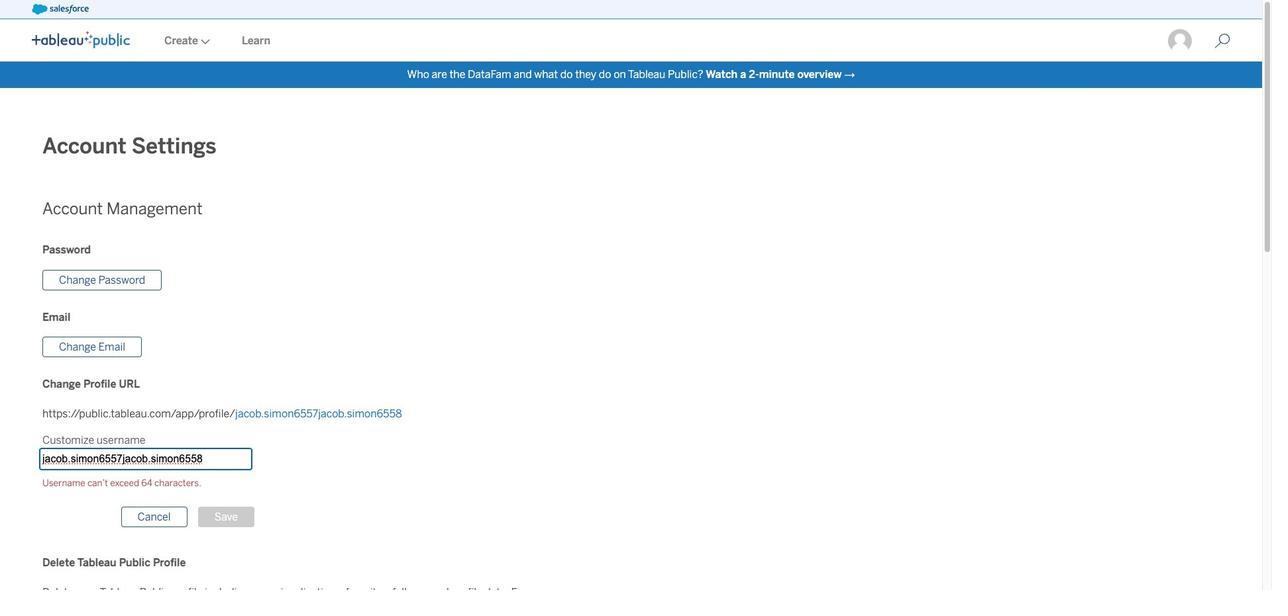 Task type: describe. For each thing, give the bounding box(es) containing it.
logo image
[[32, 31, 130, 48]]

jacob.simon6557 image
[[1167, 28, 1193, 54]]



Task type: vqa. For each thing, say whether or not it's contained in the screenshot.
leftmost TO
no



Task type: locate. For each thing, give the bounding box(es) containing it.
go to search image
[[1198, 33, 1246, 49]]

None field
[[40, 449, 252, 470]]

salesforce logo image
[[32, 4, 89, 15]]

create image
[[198, 39, 210, 44]]



